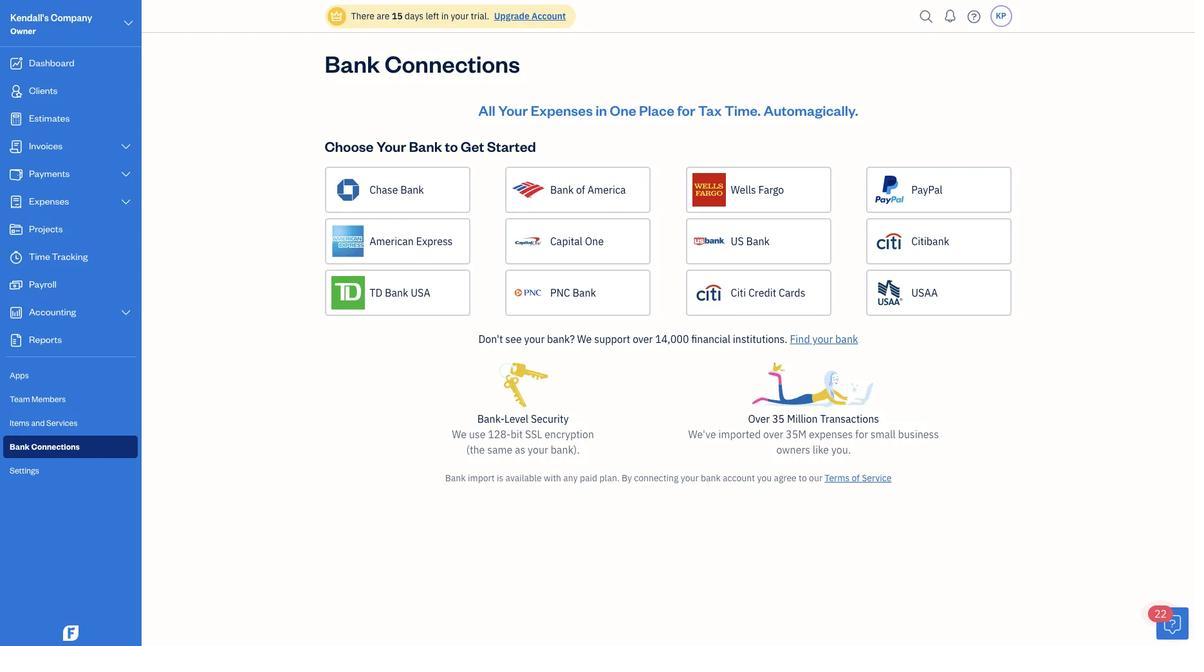Task type: locate. For each thing, give the bounding box(es) containing it.
team members
[[10, 394, 66, 404]]

security
[[531, 413, 569, 425]]

35m
[[786, 428, 807, 441]]

chase bank
[[370, 183, 424, 196]]

we
[[577, 333, 592, 346], [452, 428, 467, 441]]

1 vertical spatial one
[[585, 235, 604, 248]]

we inside bank-level security we use 128-bit ssl encryption (the same as your bank).
[[452, 428, 467, 441]]

bank right pnc at the top left
[[573, 286, 596, 299]]

resource center badge image
[[1156, 608, 1189, 640]]

1 vertical spatial your
[[376, 137, 406, 155]]

0 horizontal spatial your
[[376, 137, 406, 155]]

credit
[[748, 286, 776, 299]]

don't see your bank? we support over 14,000 financial institutions. find your bank
[[479, 333, 858, 346]]

chevron large down image down invoices link
[[120, 169, 132, 180]]

bank left account
[[701, 472, 721, 484]]

chevron large down image for invoices
[[120, 142, 132, 152]]

1 vertical spatial over
[[763, 428, 783, 441]]

0 horizontal spatial over
[[633, 333, 653, 346]]

usa
[[411, 286, 430, 299]]

0 vertical spatial over
[[633, 333, 653, 346]]

crown image
[[330, 9, 343, 23]]

3 chevron large down image from the top
[[120, 308, 132, 318]]

your right see
[[524, 333, 545, 346]]

wells fargo
[[731, 183, 784, 196]]

chevron large down image down payments link
[[120, 197, 132, 207]]

chevron large down image
[[123, 15, 135, 31], [120, 169, 132, 180]]

estimates
[[29, 112, 70, 124]]

1 chevron large down image from the top
[[120, 142, 132, 152]]

1 horizontal spatial expenses
[[531, 101, 593, 119]]

1 vertical spatial to
[[799, 472, 807, 484]]

0 horizontal spatial expenses
[[29, 195, 69, 207]]

is
[[497, 472, 503, 484]]

over inside over 35 million transactions we've imported over 35m expenses for small business owners like you.
[[763, 428, 783, 441]]

1 vertical spatial of
[[852, 472, 860, 484]]

0 vertical spatial we
[[577, 333, 592, 346]]

td
[[370, 286, 382, 299]]

team members link
[[3, 388, 138, 411]]

expenses
[[531, 101, 593, 119], [29, 195, 69, 207]]

your down ssl
[[528, 443, 548, 456]]

in left place
[[596, 101, 607, 119]]

apps link
[[3, 364, 138, 387]]

fargo
[[758, 183, 784, 196]]

1 vertical spatial for
[[855, 428, 868, 441]]

chevron large down image for expenses
[[120, 197, 132, 207]]

chevron large down image
[[120, 142, 132, 152], [120, 197, 132, 207], [120, 308, 132, 318]]

expenses up started
[[531, 101, 593, 119]]

2 vertical spatial chevron large down image
[[120, 308, 132, 318]]

search image
[[916, 7, 937, 26]]

15
[[392, 10, 403, 22]]

bank inside main element
[[10, 441, 30, 452]]

there
[[351, 10, 374, 22]]

to left get
[[445, 137, 458, 155]]

chevron large down image down estimates link
[[120, 142, 132, 152]]

to left our
[[799, 472, 807, 484]]

invoices
[[29, 140, 63, 152]]

dashboard link
[[3, 51, 138, 77]]

1 horizontal spatial in
[[596, 101, 607, 119]]

0 horizontal spatial one
[[585, 235, 604, 248]]

2 chevron large down image from the top
[[120, 197, 132, 207]]

for down transactions
[[855, 428, 868, 441]]

0 vertical spatial for
[[677, 101, 695, 119]]

1 horizontal spatial over
[[763, 428, 783, 441]]

1 vertical spatial bank
[[701, 472, 721, 484]]

1 horizontal spatial bank
[[835, 333, 858, 346]]

upgrade account link
[[491, 10, 566, 22]]

1 vertical spatial bank connections
[[10, 441, 80, 452]]

place
[[639, 101, 674, 119]]

financial
[[691, 333, 730, 346]]

left
[[426, 10, 439, 22]]

one left place
[[610, 101, 636, 119]]

available
[[506, 472, 542, 484]]

connections down "there are 15 days left in your trial. upgrade account"
[[385, 48, 520, 79]]

service
[[862, 472, 892, 484]]

we right bank?
[[577, 333, 592, 346]]

time.
[[725, 101, 761, 119]]

your right choose on the left of page
[[376, 137, 406, 155]]

1 horizontal spatial one
[[610, 101, 636, 119]]

don't
[[479, 333, 503, 346]]

trial.
[[471, 10, 489, 22]]

1 vertical spatial in
[[596, 101, 607, 119]]

bank connections inside main element
[[10, 441, 80, 452]]

freshbooks image
[[60, 626, 81, 641]]

we've
[[688, 428, 716, 441]]

your right all
[[498, 101, 528, 119]]

0 horizontal spatial bank connections
[[10, 441, 80, 452]]

0 vertical spatial to
[[445, 137, 458, 155]]

chevron large down image down payroll link
[[120, 308, 132, 318]]

bank connections down items and services
[[10, 441, 80, 452]]

transactions
[[820, 413, 879, 425]]

0 vertical spatial in
[[441, 10, 449, 22]]

small
[[871, 428, 896, 441]]

like
[[813, 443, 829, 456]]

of right 'terms'
[[852, 472, 860, 484]]

use
[[469, 428, 486, 441]]

bank connections
[[325, 48, 520, 79], [10, 441, 80, 452]]

paid
[[580, 472, 597, 484]]

one right capital
[[585, 235, 604, 248]]

cards
[[779, 286, 805, 299]]

0 horizontal spatial connections
[[31, 441, 80, 452]]

to
[[445, 137, 458, 155], [799, 472, 807, 484]]

time tracking link
[[3, 245, 138, 271]]

dashboard image
[[8, 57, 24, 70]]

bank
[[835, 333, 858, 346], [701, 472, 721, 484]]

1 vertical spatial connections
[[31, 441, 80, 452]]

apps
[[10, 370, 29, 380]]

over
[[748, 413, 770, 425]]

time tracking
[[29, 250, 88, 263]]

money image
[[8, 279, 24, 292]]

chevron large down image inside "expenses" link
[[120, 197, 132, 207]]

0 vertical spatial your
[[498, 101, 528, 119]]

one
[[610, 101, 636, 119], [585, 235, 604, 248]]

0 vertical spatial of
[[576, 183, 585, 196]]

all your expenses in one place for tax time. automagically.
[[478, 101, 858, 119]]

choose your bank to get started
[[325, 137, 536, 155]]

clients
[[29, 84, 58, 97]]

payroll link
[[3, 272, 138, 299]]

0 vertical spatial expenses
[[531, 101, 593, 119]]

0 vertical spatial chevron large down image
[[120, 142, 132, 152]]

us bank
[[731, 235, 770, 248]]

over for 14,000
[[633, 333, 653, 346]]

our
[[809, 472, 822, 484]]

over down 35
[[763, 428, 783, 441]]

for left tax
[[677, 101, 695, 119]]

over left 14,000
[[633, 333, 653, 346]]

citi
[[731, 286, 746, 299]]

owners
[[776, 443, 810, 456]]

chevron large down image inside accounting link
[[120, 308, 132, 318]]

chart image
[[8, 306, 24, 319]]

1 horizontal spatial for
[[855, 428, 868, 441]]

connections down services
[[31, 441, 80, 452]]

items
[[10, 418, 30, 428]]

0 horizontal spatial we
[[452, 428, 467, 441]]

0 vertical spatial bank
[[835, 333, 858, 346]]

we left "use"
[[452, 428, 467, 441]]

your
[[498, 101, 528, 119], [376, 137, 406, 155]]

report image
[[8, 334, 24, 347]]

0 horizontal spatial to
[[445, 137, 458, 155]]

million
[[787, 413, 818, 425]]

business
[[898, 428, 939, 441]]

expenses down 'payments'
[[29, 195, 69, 207]]

0 vertical spatial one
[[610, 101, 636, 119]]

0 horizontal spatial of
[[576, 183, 585, 196]]

bank
[[325, 48, 380, 79], [409, 137, 442, 155], [400, 183, 424, 196], [550, 183, 574, 196], [746, 235, 770, 248], [385, 286, 408, 299], [573, 286, 596, 299], [10, 441, 30, 452], [445, 472, 466, 484]]

1 vertical spatial expenses
[[29, 195, 69, 207]]

of left america
[[576, 183, 585, 196]]

in right "left"
[[441, 10, 449, 22]]

1 horizontal spatial we
[[577, 333, 592, 346]]

client image
[[8, 85, 24, 98]]

america
[[588, 183, 626, 196]]

bank-level security we use 128-bit ssl encryption (the same as your bank).
[[452, 413, 594, 456]]

find
[[790, 333, 810, 346]]

your right the find
[[812, 333, 833, 346]]

bank right the find
[[835, 333, 858, 346]]

and
[[31, 418, 45, 428]]

bank of america
[[550, 183, 626, 196]]

1 horizontal spatial your
[[498, 101, 528, 119]]

chevron large down image right company
[[123, 15, 135, 31]]

over for 35m
[[763, 428, 783, 441]]

kendall's
[[10, 12, 49, 24]]

bank down "items"
[[10, 441, 30, 452]]

1 horizontal spatial to
[[799, 472, 807, 484]]

0 vertical spatial bank connections
[[325, 48, 520, 79]]

1 vertical spatial chevron large down image
[[120, 169, 132, 180]]

chevron large down image inside invoices link
[[120, 142, 132, 152]]

bank right chase
[[400, 183, 424, 196]]

1 horizontal spatial connections
[[385, 48, 520, 79]]

dashboard
[[29, 57, 74, 69]]

main element
[[0, 0, 174, 646]]

bank connections down days
[[325, 48, 520, 79]]

express
[[416, 235, 453, 248]]

reports
[[29, 333, 62, 346]]

of
[[576, 183, 585, 196], [852, 472, 860, 484]]

1 vertical spatial chevron large down image
[[120, 197, 132, 207]]

bank import is available with any paid plan. by connecting your bank account you agree to our terms of service
[[445, 472, 892, 484]]

terms of service link
[[825, 472, 892, 484]]

1 vertical spatial we
[[452, 428, 467, 441]]

as
[[515, 443, 525, 456]]



Task type: vqa. For each thing, say whether or not it's contained in the screenshot.
expense icon
yes



Task type: describe. For each thing, give the bounding box(es) containing it.
usaa
[[911, 286, 938, 299]]

0 vertical spatial chevron large down image
[[123, 15, 135, 31]]

connecting
[[634, 472, 679, 484]]

bank-
[[477, 413, 504, 425]]

chevron large down image inside payments link
[[120, 169, 132, 180]]

you.
[[831, 443, 851, 456]]

paypal
[[911, 183, 943, 196]]

invoice image
[[8, 140, 24, 153]]

your right connecting
[[681, 472, 699, 484]]

there are 15 days left in your trial. upgrade account
[[351, 10, 566, 22]]

wells
[[731, 183, 756, 196]]

american express
[[370, 235, 453, 248]]

support
[[594, 333, 630, 346]]

payments link
[[3, 162, 138, 188]]

(the
[[466, 443, 485, 456]]

expenses link
[[3, 189, 138, 216]]

bank?
[[547, 333, 575, 346]]

plan.
[[599, 472, 620, 484]]

company
[[51, 12, 92, 24]]

american
[[370, 235, 414, 248]]

items and services link
[[3, 412, 138, 434]]

your for choose
[[376, 137, 406, 155]]

chevron large down image for accounting
[[120, 308, 132, 318]]

agree
[[774, 472, 797, 484]]

bank left import
[[445, 472, 466, 484]]

22 button
[[1148, 606, 1189, 640]]

0 horizontal spatial in
[[441, 10, 449, 22]]

0 horizontal spatial bank
[[701, 472, 721, 484]]

citi credit cards
[[731, 286, 805, 299]]

get
[[461, 137, 484, 155]]

import
[[468, 472, 495, 484]]

bank left get
[[409, 137, 442, 155]]

clients link
[[3, 79, 138, 105]]

your left trial.
[[451, 10, 469, 22]]

payment image
[[8, 168, 24, 181]]

128-
[[488, 428, 511, 441]]

institutions.
[[733, 333, 787, 346]]

capital
[[550, 235, 583, 248]]

bit
[[511, 428, 523, 441]]

upgrade
[[494, 10, 530, 22]]

capital one
[[550, 235, 604, 248]]

services
[[46, 418, 78, 428]]

expenses
[[809, 428, 853, 441]]

your inside bank-level security we use 128-bit ssl encryption (the same as your bank).
[[528, 443, 548, 456]]

projects link
[[3, 217, 138, 243]]

pnc bank
[[550, 286, 596, 299]]

bank right the td
[[385, 286, 408, 299]]

payments
[[29, 167, 70, 180]]

0 vertical spatial connections
[[385, 48, 520, 79]]

your for all
[[498, 101, 528, 119]]

bank left america
[[550, 183, 574, 196]]

level
[[504, 413, 528, 425]]

expense image
[[8, 196, 24, 209]]

members
[[32, 394, 66, 404]]

go to help image
[[964, 7, 984, 26]]

tracking
[[52, 250, 88, 263]]

timer image
[[8, 251, 24, 264]]

pnc
[[550, 286, 570, 299]]

bank right us
[[746, 235, 770, 248]]

citibank
[[911, 235, 949, 248]]

kp button
[[990, 5, 1012, 27]]

you
[[757, 472, 772, 484]]

automagically.
[[764, 101, 858, 119]]

with
[[544, 472, 561, 484]]

owner
[[10, 26, 36, 36]]

accounting link
[[3, 300, 138, 326]]

payroll
[[29, 278, 57, 290]]

notifications image
[[940, 3, 961, 29]]

kendall's company owner
[[10, 12, 92, 36]]

accounting
[[29, 306, 76, 318]]

same
[[487, 443, 512, 456]]

td bank usa
[[370, 286, 430, 299]]

1 horizontal spatial of
[[852, 472, 860, 484]]

0 horizontal spatial for
[[677, 101, 695, 119]]

us
[[731, 235, 744, 248]]

project image
[[8, 223, 24, 236]]

see
[[505, 333, 522, 346]]

connections inside main element
[[31, 441, 80, 452]]

by
[[622, 472, 632, 484]]

22
[[1155, 608, 1167, 620]]

all
[[478, 101, 495, 119]]

for inside over 35 million transactions we've imported over 35m expenses for small business owners like you.
[[855, 428, 868, 441]]

reports link
[[3, 328, 138, 354]]

bank down the there
[[325, 48, 380, 79]]

terms
[[825, 472, 850, 484]]

estimate image
[[8, 113, 24, 125]]

over 35 million transactions we've imported over 35m expenses for small business owners like you.
[[688, 413, 939, 456]]

days
[[405, 10, 424, 22]]

time
[[29, 250, 50, 263]]

account
[[532, 10, 566, 22]]

estimates link
[[3, 106, 138, 133]]

chase
[[370, 183, 398, 196]]

1 horizontal spatial bank connections
[[325, 48, 520, 79]]

expenses inside main element
[[29, 195, 69, 207]]

choose
[[325, 137, 374, 155]]

invoices link
[[3, 134, 138, 160]]

any
[[563, 472, 578, 484]]



